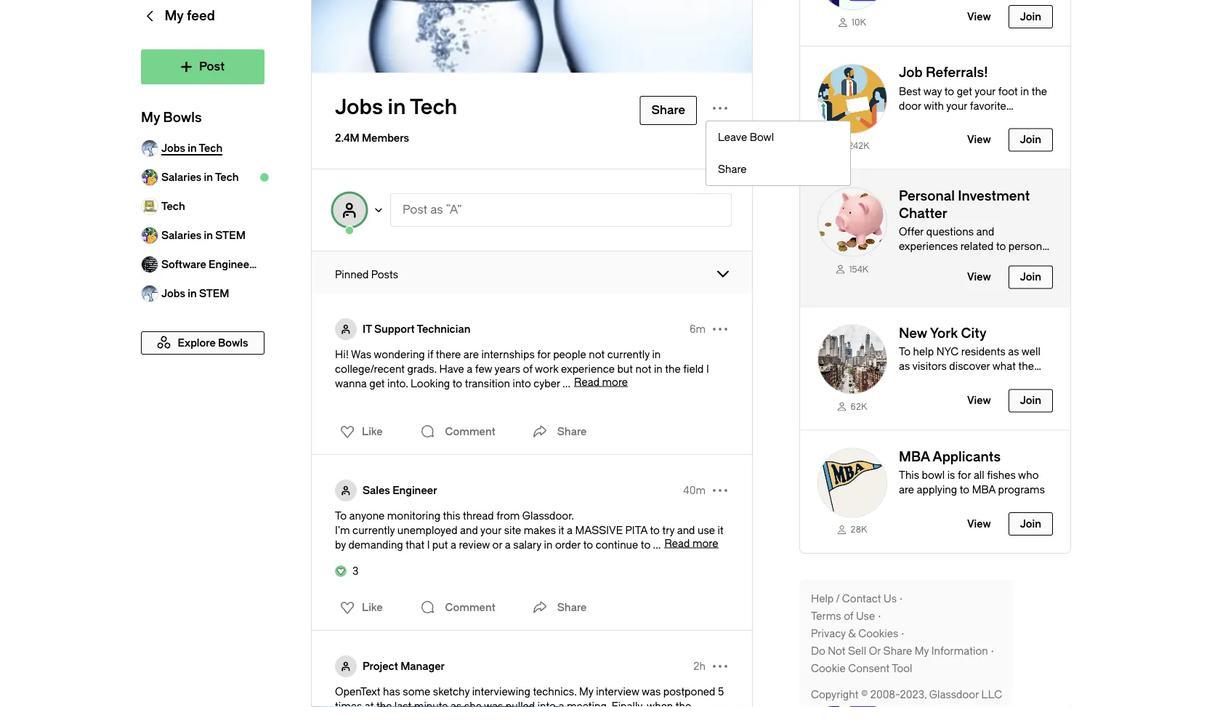 Task type: vqa. For each thing, say whether or not it's contained in the screenshot.
left 'salaries'
no



Task type: locate. For each thing, give the bounding box(es) containing it.
meeting.
[[567, 700, 609, 707]]

1 vertical spatial into
[[538, 700, 556, 707]]

leave bowl menu item
[[707, 121, 851, 153]]

toogle identity image left it
[[335, 318, 357, 340]]

currently up but on the bottom of the page
[[608, 349, 650, 361]]

2 horizontal spatial the
[[1019, 361, 1034, 373]]

1 vertical spatial are
[[899, 484, 915, 496]]

currently up demanding
[[353, 525, 395, 537]]

1 toogle identity image from the top
[[335, 318, 357, 340]]

toogle identity image up the pinned
[[332, 193, 367, 228]]

was down interviewing
[[484, 700, 503, 707]]

1 vertical spatial was
[[484, 700, 503, 707]]

tech inside tech link
[[161, 200, 185, 212]]

0 vertical spatial for
[[537, 349, 551, 361]]

comment button
[[416, 417, 499, 446], [416, 593, 499, 622]]

1 horizontal spatial the
[[665, 363, 681, 375]]

i for field
[[707, 363, 709, 375]]

of left "use"
[[844, 610, 854, 622]]

2 like button from the top
[[332, 596, 387, 619]]

image for bowl image up 28k link
[[818, 448, 888, 518]]

into inside opentext has some sketchy interviewing technics. my interview was postponed 5 times at the last minute as she was pulled into a meeting. finally, when th
[[538, 700, 556, 707]]

grads.
[[408, 363, 437, 375]]

like up project
[[362, 602, 383, 614]]

1 horizontal spatial ...
[[653, 539, 661, 551]]

1 vertical spatial like button
[[332, 596, 387, 619]]

llc
[[982, 689, 1003, 701]]

my inside opentext has some sketchy interviewing technics. my interview was postponed 5 times at the last minute as she was pulled into a meeting. finally, when th
[[579, 686, 594, 698]]

salaries in tech link
[[141, 163, 265, 192]]

0 horizontal spatial more
[[602, 376, 628, 388]]

read more button down the use
[[665, 538, 719, 550]]

0 vertical spatial jobs
[[335, 95, 383, 120]]

read down experience
[[574, 376, 600, 388]]

for up work
[[537, 349, 551, 361]]

image for bowl image for job referrals!
[[818, 64, 888, 134]]

has up last
[[383, 686, 400, 698]]

a down the technics. at left bottom
[[559, 700, 564, 707]]

share down cyber
[[557, 426, 587, 438]]

10k button
[[800, 0, 1071, 46]]

0 horizontal spatial currently
[[353, 525, 395, 537]]

the inside hi! was wondering if there are internships for people not currently in college/recent grads. have a few years of work experience but not in the field i wanna get into. looking to transition into cyber ...
[[665, 363, 681, 375]]

experiences
[[899, 241, 958, 253]]

mba down all
[[972, 484, 996, 496]]

if
[[428, 349, 434, 361]]

has
[[1022, 375, 1039, 387], [383, 686, 400, 698]]

1 horizontal spatial read more button
[[665, 538, 719, 550]]

for inside hi! was wondering if there are internships for people not currently in college/recent grads. have a few years of work experience but not in the field i wanna get into. looking to transition into cyber ...
[[537, 349, 551, 361]]

jobs for jobs in tech
[[335, 95, 383, 120]]

are up few
[[464, 349, 479, 361]]

to left try
[[650, 525, 660, 537]]

to up i'm
[[335, 510, 347, 522]]

like button down wanna
[[332, 420, 387, 443]]

1 horizontal spatial jobs
[[335, 95, 383, 120]]

0 vertical spatial read more
[[574, 376, 628, 388]]

1 vertical spatial not
[[636, 363, 652, 375]]

1 it from the left
[[559, 525, 565, 537]]

62k link
[[818, 400, 888, 412]]

for
[[537, 349, 551, 361], [958, 469, 972, 481]]

salaries up tech link
[[161, 171, 202, 183]]

comment down review
[[445, 602, 496, 614]]

62k
[[851, 402, 868, 412]]

0 horizontal spatial not
[[589, 349, 605, 361]]

jobs in stem
[[161, 288, 229, 300]]

some
[[403, 686, 431, 698]]

project
[[363, 660, 398, 672]]

menu
[[706, 121, 851, 186]]

1 horizontal spatial are
[[899, 484, 915, 496]]

0 vertical spatial are
[[464, 349, 479, 361]]

has right city
[[1022, 375, 1039, 387]]

1 vertical spatial salaries
[[161, 229, 202, 241]]

programs
[[999, 484, 1045, 496]]

0 horizontal spatial for
[[537, 349, 551, 361]]

toogle identity image
[[335, 318, 357, 340], [335, 480, 357, 502]]

my up 'meeting.' on the bottom of page
[[579, 686, 594, 698]]

read more
[[574, 376, 628, 388], [665, 538, 719, 550]]

sales
[[363, 485, 390, 497]]

toogle identity image
[[332, 193, 367, 228], [335, 656, 357, 678]]

0 vertical spatial ...
[[563, 378, 571, 390]]

jobs down the software
[[161, 288, 185, 300]]

as up 'world's'
[[899, 361, 910, 373]]

image for bowl image up 242k link
[[818, 64, 888, 134]]

10k
[[852, 17, 867, 27]]

salaries for salaries in tech
[[161, 171, 202, 183]]

leave
[[718, 131, 748, 143]]

1 vertical spatial more
[[693, 538, 719, 550]]

1 vertical spatial read more button
[[665, 538, 719, 550]]

the right at
[[377, 700, 392, 707]]

post as "a" button
[[390, 193, 732, 227]]

1 vertical spatial mba
[[972, 484, 996, 496]]

0 vertical spatial toogle identity image
[[335, 318, 357, 340]]

the for city
[[1019, 361, 1034, 373]]

it
[[559, 525, 565, 537], [718, 525, 724, 537]]

for right is
[[958, 469, 972, 481]]

job referrals!
[[899, 65, 989, 80]]

investments
[[958, 255, 1018, 267]]

0 vertical spatial comment
[[445, 426, 496, 438]]

not
[[589, 349, 605, 361], [636, 363, 652, 375]]

salaries up the software
[[161, 229, 202, 241]]

mba
[[899, 449, 930, 464], [972, 484, 996, 496]]

0 vertical spatial has
[[1022, 375, 1039, 387]]

and
[[977, 226, 995, 238], [938, 255, 956, 267], [460, 525, 478, 537], [677, 525, 695, 537]]

my left 'information'
[[915, 645, 929, 657]]

it up order
[[559, 525, 565, 537]]

1 vertical spatial to
[[335, 510, 347, 522]]

1 vertical spatial currently
[[353, 525, 395, 537]]

3 image for bowl image from the top
[[818, 325, 888, 394]]

1 horizontal spatial to
[[899, 346, 911, 358]]

1 horizontal spatial has
[[1022, 375, 1039, 387]]

from
[[497, 510, 520, 522]]

0 vertical spatial into
[[513, 378, 531, 390]]

offer!
[[899, 390, 926, 402]]

cookie
[[811, 663, 846, 675]]

city
[[961, 326, 987, 341]]

1 vertical spatial has
[[383, 686, 400, 698]]

share inside popup button
[[557, 602, 587, 614]]

as inside button
[[431, 203, 443, 217]]

read more button down experience
[[574, 376, 628, 388]]

0 vertical spatial to
[[899, 346, 911, 358]]

toogle identity image left sales
[[335, 480, 357, 502]]

2 comment from the top
[[445, 602, 496, 614]]

stem down the software engineering in the left of the page
[[199, 288, 229, 300]]

this
[[443, 510, 461, 522]]

comment for share dropdown button
[[445, 426, 496, 438]]

in inside to anyone monitoring this thread from glassdoor. i'm currently unemployed and your site makes it a massive pita to try and use it by demanding that i put a review or a salary in order to continue to ...
[[544, 539, 553, 551]]

minute
[[414, 700, 448, 707]]

looking
[[411, 378, 450, 390]]

1 horizontal spatial mba
[[972, 484, 996, 496]]

0 vertical spatial currently
[[608, 349, 650, 361]]

copyright
[[811, 689, 859, 701]]

into
[[513, 378, 531, 390], [538, 700, 556, 707]]

1 vertical spatial comment
[[445, 602, 496, 614]]

read more down the use
[[665, 538, 719, 550]]

i inside hi! was wondering if there are internships for people not currently in college/recent grads. have a few years of work experience but not in the field i wanna get into. looking to transition into cyber ...
[[707, 363, 709, 375]]

0 vertical spatial i
[[707, 363, 709, 375]]

1 horizontal spatial into
[[538, 700, 556, 707]]

software engineering
[[161, 258, 269, 270]]

jobs inside jobs in stem 'link'
[[161, 288, 185, 300]]

0 horizontal spatial read more button
[[574, 376, 628, 388]]

as up what
[[1009, 346, 1020, 358]]

1 vertical spatial for
[[958, 469, 972, 481]]

it right the use
[[718, 525, 724, 537]]

1 vertical spatial read
[[665, 538, 690, 550]]

comment button for like button for share dropdown button
[[416, 417, 499, 446]]

interview
[[596, 686, 640, 698]]

help
[[914, 346, 934, 358]]

1 horizontal spatial it
[[718, 525, 724, 537]]

is
[[948, 469, 956, 481]]

are
[[464, 349, 479, 361], [899, 484, 915, 496]]

to inside hi! was wondering if there are internships for people not currently in college/recent grads. have a few years of work experience but not in the field i wanna get into. looking to transition into cyber ...
[[453, 378, 463, 390]]

2 vertical spatial tech
[[161, 200, 185, 212]]

to down massive
[[584, 539, 593, 551]]

0 horizontal spatial to
[[335, 510, 347, 522]]

0 vertical spatial read more button
[[574, 376, 628, 388]]

read for and
[[665, 538, 690, 550]]

not right but on the bottom of the page
[[636, 363, 652, 375]]

as left "a"
[[431, 203, 443, 217]]

28k link
[[818, 524, 888, 536]]

monitoring
[[387, 510, 441, 522]]

jobs in stem link
[[141, 279, 265, 308]]

are inside 'mba applicants this bowl is for all fishes who are applying to mba programs'
[[899, 484, 915, 496]]

1 vertical spatial tech
[[215, 171, 239, 183]]

currently inside to anyone monitoring this thread from glassdoor. i'm currently unemployed and your site makes it a massive pita to try and use it by demanding that i put a review or a salary in order to continue to ...
[[353, 525, 395, 537]]

0 vertical spatial salaries
[[161, 171, 202, 183]]

1 image for bowl image from the top
[[818, 64, 888, 134]]

share inside menu item
[[718, 163, 747, 175]]

comment button down review
[[416, 593, 499, 622]]

0 vertical spatial like
[[362, 426, 383, 438]]

1 vertical spatial i
[[427, 539, 430, 551]]

1 vertical spatial like
[[362, 602, 383, 614]]

in
[[388, 95, 406, 120], [204, 171, 213, 183], [204, 229, 213, 241], [188, 288, 197, 300], [652, 349, 661, 361], [654, 363, 663, 375], [544, 539, 553, 551]]

well
[[1022, 346, 1041, 358]]

not up experience
[[589, 349, 605, 361]]

tech for jobs in tech
[[410, 95, 458, 120]]

demanding
[[349, 539, 403, 551]]

sketchy
[[433, 686, 470, 698]]

0 vertical spatial stem
[[215, 229, 246, 241]]

do not sell or share my information link
[[811, 644, 997, 659]]

comment down transition
[[445, 426, 496, 438]]

try
[[663, 525, 675, 537]]

1 salaries from the top
[[161, 171, 202, 183]]

privacy & cookies link
[[811, 627, 908, 641]]

share button
[[528, 417, 587, 446]]

more down but on the bottom of the page
[[602, 376, 628, 388]]

0 horizontal spatial the
[[377, 700, 392, 707]]

as down sketchy
[[451, 700, 462, 707]]

experience
[[561, 363, 615, 375]]

tech inside the salaries in tech link
[[215, 171, 239, 183]]

the inside opentext has some sketchy interviewing technics. my interview was postponed 5 times at the last minute as she was pulled into a meeting. finally, when th
[[377, 700, 392, 707]]

1 horizontal spatial read
[[665, 538, 690, 550]]

bowl
[[750, 131, 774, 143]]

0 horizontal spatial ...
[[563, 378, 571, 390]]

0 vertical spatial toogle identity image
[[332, 193, 367, 228]]

to left help on the right of the page
[[899, 346, 911, 358]]

into down years
[[513, 378, 531, 390]]

0 horizontal spatial into
[[513, 378, 531, 390]]

but
[[618, 363, 633, 375]]

to up 'investments'
[[997, 241, 1006, 253]]

share down order
[[557, 602, 587, 614]]

the down "well"
[[1019, 361, 1034, 373]]

1 horizontal spatial was
[[642, 686, 661, 698]]

to down pita
[[641, 539, 651, 551]]

applicants
[[933, 449, 1001, 464]]

2 comment button from the top
[[416, 593, 499, 622]]

... inside hi! was wondering if there are internships for people not currently in college/recent grads. have a few years of work experience but not in the field i wanna get into. looking to transition into cyber ...
[[563, 378, 571, 390]]

2 like from the top
[[362, 602, 383, 614]]

stem up "engineering"
[[215, 229, 246, 241]]

2 image for bowl image from the top
[[818, 187, 888, 257]]

read more button for experience
[[574, 376, 628, 388]]

i for that
[[427, 539, 430, 551]]

1 vertical spatial stem
[[199, 288, 229, 300]]

1 vertical spatial comment button
[[416, 593, 499, 622]]

personal
[[1009, 241, 1051, 253]]

0 vertical spatial read
[[574, 376, 600, 388]]

1 horizontal spatial currently
[[608, 349, 650, 361]]

5
[[718, 686, 724, 698]]

0 vertical spatial comment button
[[416, 417, 499, 446]]

4 image for bowl image from the top
[[818, 448, 888, 518]]

0 vertical spatial of
[[523, 363, 533, 375]]

... right cyber
[[563, 378, 571, 390]]

...
[[563, 378, 571, 390], [653, 539, 661, 551]]

was
[[351, 349, 372, 361]]

1 horizontal spatial for
[[958, 469, 972, 481]]

0 vertical spatial like button
[[332, 420, 387, 443]]

2 salaries from the top
[[161, 229, 202, 241]]

into down the technics. at left bottom
[[538, 700, 556, 707]]

jobs up 2.4m
[[335, 95, 383, 120]]

i right field
[[707, 363, 709, 375]]

wanna
[[335, 378, 367, 390]]

that
[[406, 539, 425, 551]]

image for bowl image up 154k link
[[818, 187, 888, 257]]

mba up the this
[[899, 449, 930, 464]]

stem inside 'link'
[[199, 288, 229, 300]]

to right city
[[1042, 375, 1052, 387]]

1 vertical spatial jobs
[[161, 288, 185, 300]]

read down try
[[665, 538, 690, 550]]

1 like from the top
[[362, 426, 383, 438]]

like button for share popup button
[[332, 596, 387, 619]]

more down the use
[[693, 538, 719, 550]]

2 horizontal spatial tech
[[410, 95, 458, 120]]

1 vertical spatial ...
[[653, 539, 661, 551]]

like down "get"
[[362, 426, 383, 438]]

this
[[899, 469, 920, 481]]

0 vertical spatial not
[[589, 349, 605, 361]]

software
[[161, 258, 206, 270]]

like
[[362, 426, 383, 438], [362, 602, 383, 614]]

image for bowl image up 62k link
[[818, 325, 888, 394]]

1 vertical spatial toogle identity image
[[335, 656, 357, 678]]

stem for jobs in stem
[[199, 288, 229, 300]]

0 horizontal spatial has
[[383, 686, 400, 698]]

1 horizontal spatial tech
[[215, 171, 239, 183]]

0 horizontal spatial it
[[559, 525, 565, 537]]

toogle identity image up "opentext"
[[335, 656, 357, 678]]

hi!
[[335, 349, 349, 361]]

there
[[436, 349, 461, 361]]

my left feed
[[165, 8, 184, 24]]

read more down experience
[[574, 376, 628, 388]]

0 horizontal spatial read
[[574, 376, 600, 388]]

to inside 'new york city to help nyc residents as well as visitors discover what the world's most popular city has to offer!'
[[899, 346, 911, 358]]

like button down 3
[[332, 596, 387, 619]]

cookie consent tool link
[[811, 662, 913, 676]]

do
[[811, 645, 826, 657]]

are down the this
[[899, 484, 915, 496]]

was up when
[[642, 686, 661, 698]]

a left few
[[467, 363, 473, 375]]

stem for salaries in stem
[[215, 229, 246, 241]]

technics.
[[533, 686, 577, 698]]

comment button for share popup button's like button
[[416, 593, 499, 622]]

0 vertical spatial tech
[[410, 95, 458, 120]]

1 vertical spatial read more
[[665, 538, 719, 550]]

to down have
[[453, 378, 463, 390]]

2 toogle identity image from the top
[[335, 480, 357, 502]]

read for experience
[[574, 376, 600, 388]]

1 vertical spatial of
[[844, 610, 854, 622]]

share down leave
[[718, 163, 747, 175]]

1 horizontal spatial i
[[707, 363, 709, 375]]

0 horizontal spatial are
[[464, 349, 479, 361]]

0 vertical spatial more
[[602, 376, 628, 388]]

salaries
[[161, 171, 202, 183], [161, 229, 202, 241]]

1 horizontal spatial of
[[844, 610, 854, 622]]

toogle identity image for sales engineer
[[335, 480, 357, 502]]

share up tool
[[884, 645, 913, 657]]

makes
[[524, 525, 556, 537]]

comment button down looking
[[416, 417, 499, 446]]

contact
[[842, 593, 882, 605]]

the left field
[[665, 363, 681, 375]]

1 horizontal spatial more
[[693, 538, 719, 550]]

2.4m members
[[335, 132, 409, 144]]

... right continue
[[653, 539, 661, 551]]

jobs
[[335, 95, 383, 120], [161, 288, 185, 300]]

read more for and
[[665, 538, 719, 550]]

1 comment from the top
[[445, 426, 496, 438]]

and right try
[[677, 525, 695, 537]]

1 horizontal spatial read more
[[665, 538, 719, 550]]

of left work
[[523, 363, 533, 375]]

1 comment button from the top
[[416, 417, 499, 446]]

0 horizontal spatial jobs
[[161, 288, 185, 300]]

comment for share popup button
[[445, 602, 496, 614]]

read more button for and
[[665, 538, 719, 550]]

0 horizontal spatial mba
[[899, 449, 930, 464]]

of inside help / contact us terms of use privacy & cookies do not sell or share my information cookie consent tool
[[844, 610, 854, 622]]

tech for salaries in tech
[[215, 171, 239, 183]]

more for but
[[602, 376, 628, 388]]

0 horizontal spatial read more
[[574, 376, 628, 388]]

salaries for salaries in stem
[[161, 229, 202, 241]]

0 horizontal spatial i
[[427, 539, 430, 551]]

1 vertical spatial toogle identity image
[[335, 480, 357, 502]]

1 like button from the top
[[332, 420, 387, 443]]

242k link
[[818, 139, 888, 152]]

0 horizontal spatial tech
[[161, 200, 185, 212]]

i inside to anyone monitoring this thread from glassdoor. i'm currently unemployed and your site makes it a massive pita to try and use it by demanding that i put a review or a salary in order to continue to ...
[[427, 539, 430, 551]]

world's
[[899, 375, 934, 387]]

i left put
[[427, 539, 430, 551]]

to right the "applying"
[[960, 484, 970, 496]]

posts
[[371, 269, 398, 281]]

image for bowl image
[[818, 64, 888, 134], [818, 187, 888, 257], [818, 325, 888, 394], [818, 448, 888, 518]]

0 horizontal spatial of
[[523, 363, 533, 375]]

the inside 'new york city to help nyc residents as well as visitors discover what the world's most popular city has to offer!'
[[1019, 361, 1034, 373]]



Task type: describe. For each thing, give the bounding box(es) containing it.
to inside 'new york city to help nyc residents as well as visitors discover what the world's most popular city has to offer!'
[[1042, 375, 1052, 387]]

jobs for jobs in stem
[[161, 288, 185, 300]]

in inside jobs in stem 'link'
[[188, 288, 197, 300]]

unemployed
[[398, 525, 458, 537]]

like for share popup button's like button
[[362, 602, 383, 614]]

bowls
[[163, 110, 202, 125]]

members
[[362, 132, 409, 144]]

us
[[884, 593, 897, 605]]

fishes
[[987, 469, 1016, 481]]

pita
[[626, 525, 648, 537]]

years
[[495, 363, 521, 375]]

a right put
[[451, 539, 457, 551]]

internships
[[482, 349, 535, 361]]

related
[[961, 241, 994, 253]]

software engineering link
[[141, 250, 269, 279]]

currently inside hi! was wondering if there are internships for people not currently in college/recent grads. have a few years of work experience but not in the field i wanna get into. looking to transition into cyber ...
[[608, 349, 650, 361]]

share button
[[528, 593, 587, 622]]

a inside opentext has some sketchy interviewing technics. my interview was postponed 5 times at the last minute as she was pulled into a meeting. finally, when th
[[559, 700, 564, 707]]

salary
[[513, 539, 542, 551]]

glassdoor
[[930, 689, 979, 701]]

my left bowls
[[141, 110, 160, 125]]

pulled
[[506, 700, 535, 707]]

40m
[[684, 485, 706, 497]]

2 it from the left
[[718, 525, 724, 537]]

2008-
[[871, 689, 900, 701]]

glassdoor.
[[523, 510, 574, 522]]

it support technician
[[363, 323, 471, 335]]

1 horizontal spatial not
[[636, 363, 652, 375]]

toogle identity image for it support technician
[[335, 318, 357, 340]]

40m link
[[684, 483, 706, 498]]

support
[[374, 323, 415, 335]]

applying
[[917, 484, 958, 496]]

investment
[[958, 188, 1030, 204]]

chatter
[[899, 206, 948, 221]]

pinned
[[335, 269, 369, 281]]

a up order
[[567, 525, 573, 537]]

like for like button for share dropdown button
[[362, 426, 383, 438]]

are inside hi! was wondering if there are internships for people not currently in college/recent grads. have a few years of work experience but not in the field i wanna get into. looking to transition into cyber ...
[[464, 349, 479, 361]]

help
[[811, 593, 834, 605]]

order
[[555, 539, 581, 551]]

interviewing
[[472, 686, 531, 698]]

image for bowl image for personal investment chatter
[[818, 187, 888, 257]]

discover
[[950, 361, 991, 373]]

jobs in tech
[[335, 95, 458, 120]]

have
[[439, 363, 464, 375]]

2023,
[[900, 689, 927, 701]]

questions
[[927, 226, 974, 238]]

menu containing leave bowl
[[706, 121, 851, 186]]

a inside hi! was wondering if there are internships for people not currently in college/recent grads. have a few years of work experience but not in the field i wanna get into. looking to transition into cyber ...
[[467, 363, 473, 375]]

6m
[[690, 323, 706, 335]]

privacy
[[811, 628, 846, 640]]

image for bowl image for new york city
[[818, 325, 888, 394]]

salaries in stem
[[161, 229, 246, 241]]

pinned posts
[[335, 269, 398, 281]]

manager
[[401, 660, 445, 672]]

copyright © 2008-2023, glassdoor llc
[[811, 689, 1003, 701]]

technician
[[417, 323, 471, 335]]

a right or
[[505, 539, 511, 551]]

feed
[[187, 8, 215, 24]]

college/recent
[[335, 363, 405, 375]]

wondering
[[374, 349, 425, 361]]

or
[[869, 645, 881, 657]]

to inside the personal investment chatter offer questions and experiences related to personal finance and investments
[[997, 241, 1006, 253]]

image for bowl image for mba applicants
[[818, 448, 888, 518]]

6m link
[[690, 322, 706, 337]]

mba applicants this bowl is for all fishes who are applying to mba programs
[[899, 449, 1045, 496]]

read more for experience
[[574, 376, 628, 388]]

10k link
[[818, 16, 888, 28]]

0 vertical spatial was
[[642, 686, 661, 698]]

who
[[1019, 469, 1039, 481]]

to inside to anyone monitoring this thread from glassdoor. i'm currently unemployed and your site makes it a massive pita to try and use it by demanding that i put a review or a salary in order to continue to ...
[[335, 510, 347, 522]]

or
[[493, 539, 503, 551]]

in inside the salaries in tech link
[[204, 171, 213, 183]]

she
[[464, 700, 482, 707]]

0 horizontal spatial was
[[484, 700, 503, 707]]

use
[[698, 525, 715, 537]]

... inside to anyone monitoring this thread from glassdoor. i'm currently unemployed and your site makes it a massive pita to try and use it by demanding that i put a review or a salary in order to continue to ...
[[653, 539, 661, 551]]

of inside hi! was wondering if there are internships for people not currently in college/recent grads. have a few years of work experience but not in the field i wanna get into. looking to transition into cyber ...
[[523, 363, 533, 375]]

into inside hi! was wondering if there are internships for people not currently in college/recent grads. have a few years of work experience but not in the field i wanna get into. looking to transition into cyber ...
[[513, 378, 531, 390]]

my inside help / contact us terms of use privacy & cookies do not sell or share my information cookie consent tool
[[915, 645, 929, 657]]

in inside salaries in stem link
[[204, 229, 213, 241]]

engineering
[[209, 258, 269, 270]]

2.4m
[[335, 132, 360, 144]]

opentext has some sketchy interviewing technics. my interview was postponed 5 times at the last minute as she was pulled into a meeting. finally, when th
[[335, 686, 724, 707]]

my feed link
[[141, 0, 265, 49]]

share inside help / contact us terms of use privacy & cookies do not sell or share my information cookie consent tool
[[884, 645, 913, 657]]

and up related
[[977, 226, 995, 238]]

for inside 'mba applicants this bowl is for all fishes who are applying to mba programs'
[[958, 469, 972, 481]]

it support technician button
[[363, 322, 471, 337]]

anyone
[[349, 510, 385, 522]]

©
[[861, 689, 868, 701]]

2h
[[694, 660, 706, 672]]

when
[[647, 700, 673, 707]]

the for some
[[377, 700, 392, 707]]

my inside my feed link
[[165, 8, 184, 24]]

share menu item
[[707, 153, 851, 185]]

into.
[[388, 378, 408, 390]]

terms
[[811, 610, 842, 622]]

at
[[365, 700, 374, 707]]

bowl
[[922, 469, 945, 481]]

put
[[432, 539, 448, 551]]

massive
[[575, 525, 623, 537]]

new
[[899, 326, 928, 341]]

as inside opentext has some sketchy interviewing technics. my interview was postponed 5 times at the last minute as she was pulled into a meeting. finally, when th
[[451, 700, 462, 707]]

city
[[1003, 375, 1020, 387]]

28k
[[851, 525, 868, 535]]

project manager button
[[363, 659, 445, 674]]

and down experiences
[[938, 255, 956, 267]]

field
[[683, 363, 704, 375]]

what
[[993, 361, 1016, 373]]

to inside 'mba applicants this bowl is for all fishes who are applying to mba programs'
[[960, 484, 970, 496]]

like button for share dropdown button
[[332, 420, 387, 443]]

by
[[335, 539, 346, 551]]

share inside dropdown button
[[557, 426, 587, 438]]

my bowls
[[141, 110, 202, 125]]

has inside 'new york city to help nyc residents as well as visitors discover what the world's most popular city has to offer!'
[[1022, 375, 1039, 387]]

help / contact us terms of use privacy & cookies do not sell or share my information cookie consent tool
[[811, 593, 989, 675]]

has inside opentext has some sketchy interviewing technics. my interview was postponed 5 times at the last minute as she was pulled into a meeting. finally, when th
[[383, 686, 400, 698]]

cyber
[[534, 378, 560, 390]]

and up review
[[460, 525, 478, 537]]

0 vertical spatial mba
[[899, 449, 930, 464]]

more for use
[[693, 538, 719, 550]]

engineer
[[393, 485, 437, 497]]

leave bowl
[[718, 131, 774, 143]]

personal investment chatter offer questions and experiences related to personal finance and investments
[[899, 188, 1051, 267]]



